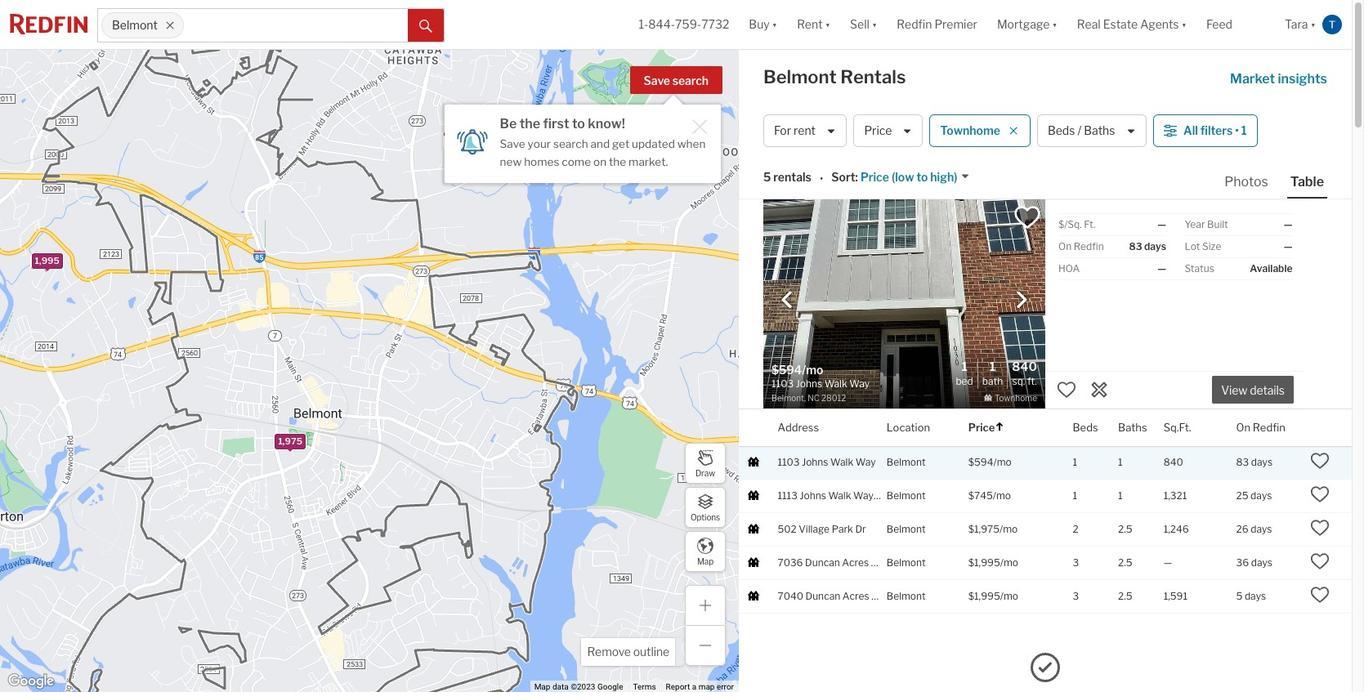 Task type: locate. For each thing, give the bounding box(es) containing it.
▾ for buy ▾
[[772, 17, 777, 31]]

1 vertical spatial walk
[[828, 489, 851, 502]]

0 horizontal spatial map
[[534, 683, 550, 692]]

0 vertical spatial on
[[1059, 240, 1072, 253]]

johns for 1103
[[802, 456, 828, 468]]

• right filters
[[1235, 124, 1239, 138]]

1 inside button
[[1242, 124, 1247, 138]]

options
[[691, 512, 720, 522]]

2 vertical spatial price
[[968, 421, 995, 434]]

▾ right sell
[[872, 17, 877, 31]]

83 days up 25 days at the right of the page
[[1236, 456, 1273, 468]]

2 vertical spatial dr
[[872, 590, 882, 602]]

x-out this home image
[[1090, 380, 1109, 400]]

rent ▾ button
[[797, 0, 831, 49]]

table
[[1291, 174, 1324, 190]]

0 vertical spatial favorite this home image
[[1057, 380, 1077, 400]]

1 vertical spatial on redfin
[[1236, 421, 1286, 434]]

1 vertical spatial way
[[853, 489, 874, 502]]

▾ right the agents
[[1182, 17, 1187, 31]]

beds button
[[1073, 410, 1098, 446]]

0 horizontal spatial •
[[820, 171, 823, 185]]

1,591
[[1164, 590, 1188, 602]]

price button up "(low"
[[854, 114, 923, 147]]

1 ▾ from the left
[[772, 17, 777, 31]]

on redfin button
[[1236, 410, 1286, 446]]

3 ▾ from the left
[[872, 17, 877, 31]]

1 vertical spatial ft.
[[1027, 375, 1037, 387]]

0 vertical spatial price button
[[854, 114, 923, 147]]

favorite this home image right "36 days"
[[1311, 551, 1330, 571]]

— up available
[[1284, 240, 1293, 253]]

▾ right mortgage
[[1052, 17, 1058, 31]]

— for size
[[1284, 240, 1293, 253]]

0 horizontal spatial ft.
[[1027, 375, 1037, 387]]

save down 844-
[[644, 74, 670, 87]]

ft. right $/sq.
[[1084, 218, 1096, 231]]

come
[[562, 155, 591, 168]]

on inside button
[[1236, 421, 1251, 434]]

get
[[612, 137, 630, 150]]

on redfin down the details
[[1236, 421, 1286, 434]]

1 horizontal spatial ft.
[[1084, 218, 1096, 231]]

0 vertical spatial 5
[[763, 170, 771, 184]]

save your search and get updated when new homes come on the market.
[[500, 137, 706, 168]]

to inside button
[[917, 170, 928, 184]]

report a map error
[[666, 683, 734, 692]]

• for all filters • 1
[[1235, 124, 1239, 138]]

0 horizontal spatial 83
[[1129, 240, 1142, 253]]

favorite this home image for 36 days
[[1311, 551, 1330, 571]]

save inside "save your search and get updated when new homes come on the market."
[[500, 137, 525, 150]]

redfin down the details
[[1253, 421, 1286, 434]]

days for —
[[1251, 556, 1273, 569]]

1 vertical spatial price
[[861, 170, 889, 184]]

way up 1113 johns walk way #94 belmont
[[856, 456, 876, 468]]

1 acres from the top
[[842, 556, 869, 569]]

days right '26'
[[1251, 523, 1272, 535]]

0 horizontal spatial 840
[[1012, 360, 1037, 375]]

favorite this home image left x-out this home icon in the bottom right of the page
[[1057, 380, 1077, 400]]

beds inside button
[[1048, 124, 1075, 138]]

1 horizontal spatial •
[[1235, 124, 1239, 138]]

the right on
[[609, 155, 626, 168]]

2 horizontal spatial redfin
[[1253, 421, 1286, 434]]

1 vertical spatial 3
[[1073, 590, 1079, 602]]

1 vertical spatial favorite this home image
[[1311, 518, 1330, 538]]

$/sq.
[[1059, 218, 1082, 231]]

way for 1113 johns walk way #94 belmont
[[853, 489, 874, 502]]

0 vertical spatial redfin
[[897, 17, 932, 31]]

0 vertical spatial johns
[[802, 456, 828, 468]]

on
[[593, 155, 607, 168]]

redfin inside button
[[897, 17, 932, 31]]

to right "(low"
[[917, 170, 928, 184]]

1 vertical spatial johns
[[800, 489, 826, 502]]

1 horizontal spatial on
[[1236, 421, 1251, 434]]

for
[[774, 124, 791, 138]]

on down view
[[1236, 421, 1251, 434]]

johns right 1103
[[802, 456, 828, 468]]

1 3 from the top
[[1073, 556, 1079, 569]]

1 horizontal spatial the
[[609, 155, 626, 168]]

0 vertical spatial dr
[[855, 523, 866, 535]]

beds down x-out this home icon in the bottom right of the page
[[1073, 421, 1098, 434]]

$745 /mo
[[968, 489, 1011, 502]]

0 horizontal spatial on redfin
[[1059, 240, 1104, 253]]

▾ right buy
[[772, 17, 777, 31]]

5 left rentals
[[763, 170, 771, 184]]

days right 25
[[1251, 489, 1272, 502]]

1 horizontal spatial search
[[673, 74, 709, 87]]

1 vertical spatial on
[[1236, 421, 1251, 434]]

days down on redfin button
[[1251, 456, 1273, 468]]

$594 /mo
[[968, 456, 1012, 468]]

acres
[[842, 556, 869, 569], [843, 590, 869, 602]]

walk up 1113 johns walk way #94 belmont
[[831, 456, 854, 468]]

0 horizontal spatial baths
[[1084, 124, 1115, 138]]

days for 1,591
[[1245, 590, 1266, 602]]

johns
[[802, 456, 828, 468], [800, 489, 826, 502]]

dr
[[855, 523, 866, 535], [871, 556, 882, 569], [872, 590, 882, 602]]

year built
[[1185, 218, 1228, 231]]

redfin inside button
[[1253, 421, 1286, 434]]

favorite button image
[[1014, 204, 1041, 231]]

26 days
[[1236, 523, 1272, 535]]

mortgage
[[997, 17, 1050, 31]]

1 favorite this home image from the top
[[1311, 451, 1330, 471]]

0 horizontal spatial 83 days
[[1129, 240, 1166, 253]]

0 vertical spatial •
[[1235, 124, 1239, 138]]

on redfin
[[1059, 240, 1104, 253], [1236, 421, 1286, 434]]

days for 840
[[1251, 456, 1273, 468]]

2 $1,995 from the top
[[968, 590, 1000, 602]]

favorite this home image
[[1311, 451, 1330, 471], [1311, 484, 1330, 504], [1311, 585, 1330, 605]]

days down "36 days"
[[1245, 590, 1266, 602]]

walk
[[831, 456, 854, 468], [828, 489, 851, 502]]

buy
[[749, 17, 770, 31]]

remove belmont image
[[165, 20, 175, 30]]

0 vertical spatial ft.
[[1084, 218, 1096, 231]]

2 acres from the top
[[843, 590, 869, 602]]

johns right 1113
[[800, 489, 826, 502]]

/mo for 1113 johns walk way #94 belmont
[[993, 489, 1011, 502]]

1 up the bed
[[962, 360, 968, 375]]

lot size
[[1185, 240, 1222, 253]]

redfin
[[897, 17, 932, 31], [1074, 240, 1104, 253], [1253, 421, 1286, 434]]

2 favorite this home image from the top
[[1311, 484, 1330, 504]]

0 horizontal spatial 5
[[763, 170, 771, 184]]

▾ for mortgage ▾
[[1052, 17, 1058, 31]]

sort
[[832, 170, 855, 184]]

remove townhome image
[[1009, 126, 1018, 136]]

1 vertical spatial to
[[917, 170, 928, 184]]

25 days
[[1236, 489, 1272, 502]]

/
[[1078, 124, 1082, 138]]

map left data
[[534, 683, 550, 692]]

heading
[[772, 362, 904, 405]]

0 vertical spatial baths
[[1084, 124, 1115, 138]]

2 vertical spatial 2.5
[[1118, 590, 1133, 602]]

favorite this home image for 5 days
[[1311, 585, 1330, 605]]

83 days left lot
[[1129, 240, 1166, 253]]

1 vertical spatial search
[[553, 137, 588, 150]]

village
[[799, 523, 830, 535]]

1 vertical spatial 2.5
[[1118, 556, 1133, 569]]

1 vertical spatial dr
[[871, 556, 882, 569]]

1 vertical spatial favorite this home image
[[1311, 484, 1330, 504]]

0 horizontal spatial price button
[[854, 114, 923, 147]]

0 vertical spatial way
[[856, 456, 876, 468]]

0 horizontal spatial search
[[553, 137, 588, 150]]

map inside button
[[697, 556, 714, 566]]

1 duncan from the top
[[805, 556, 840, 569]]

5 down 36
[[1236, 590, 1243, 602]]

745
[[447, 133, 465, 145]]

0 horizontal spatial the
[[520, 116, 540, 132]]

None search field
[[184, 9, 408, 42]]

ft. right sq.
[[1027, 375, 1037, 387]]

0 vertical spatial $1,995 /mo
[[968, 556, 1019, 569]]

2 vertical spatial favorite this home image
[[1311, 585, 1330, 605]]

0 vertical spatial acres
[[842, 556, 869, 569]]

beds / baths
[[1048, 124, 1115, 138]]

save inside button
[[644, 74, 670, 87]]

beds for beds / baths
[[1048, 124, 1075, 138]]

market insights
[[1230, 71, 1328, 87]]

0 vertical spatial 83 days
[[1129, 240, 1166, 253]]

0 vertical spatial walk
[[831, 456, 854, 468]]

map
[[697, 556, 714, 566], [534, 683, 550, 692]]

0 vertical spatial 3
[[1073, 556, 1079, 569]]

1 vertical spatial the
[[609, 155, 626, 168]]

6 ▾ from the left
[[1311, 17, 1316, 31]]

1 vertical spatial map
[[534, 683, 550, 692]]

▾ right rent
[[825, 17, 831, 31]]

26
[[1236, 523, 1249, 535]]

1 vertical spatial acres
[[843, 590, 869, 602]]

2 3 from the top
[[1073, 590, 1079, 602]]

5
[[763, 170, 771, 184], [1236, 590, 1243, 602]]

1 vertical spatial 83
[[1236, 456, 1249, 468]]

map down options at the right of page
[[697, 556, 714, 566]]

1
[[1242, 124, 1247, 138], [962, 360, 968, 375], [990, 360, 996, 375], [1073, 456, 1077, 468], [1118, 456, 1123, 468], [1073, 489, 1077, 502], [1118, 489, 1123, 502]]

search inside "save your search and get updated when new homes come on the market."
[[553, 137, 588, 150]]

83 left lot
[[1129, 240, 1142, 253]]

#94
[[876, 489, 895, 502]]

price button up "$594 /mo"
[[968, 410, 1005, 446]]

0 horizontal spatial save
[[500, 137, 525, 150]]

price right ":"
[[861, 170, 889, 184]]

to
[[572, 116, 585, 132], [917, 170, 928, 184]]

1 horizontal spatial price button
[[968, 410, 1005, 446]]

5 inside 5 rentals •
[[763, 170, 771, 184]]

price up $594
[[968, 421, 995, 434]]

days right 36
[[1251, 556, 1273, 569]]

draw button
[[685, 443, 726, 484]]

redfin left premier
[[897, 17, 932, 31]]

502
[[778, 523, 797, 535]]

duncan right 7040
[[806, 590, 841, 602]]

walk for 1103
[[831, 456, 854, 468]]

baths inside button
[[1084, 124, 1115, 138]]

acres down 7036 duncan acres dr belmont
[[843, 590, 869, 602]]

0 vertical spatial 840
[[1012, 360, 1037, 375]]

• left the sort
[[820, 171, 823, 185]]

on
[[1059, 240, 1072, 253], [1236, 421, 1251, 434]]

0 vertical spatial duncan
[[805, 556, 840, 569]]

1 vertical spatial redfin
[[1074, 240, 1104, 253]]

1 horizontal spatial to
[[917, 170, 928, 184]]

mortgage ▾
[[997, 17, 1058, 31]]

2 1,995 from the top
[[34, 256, 59, 267]]

— for built
[[1284, 218, 1293, 231]]

on up hoa
[[1059, 240, 1072, 253]]

1 up bath
[[990, 360, 996, 375]]

map region
[[0, 0, 762, 692]]

filters
[[1201, 124, 1233, 138]]

2 2.5 from the top
[[1118, 556, 1133, 569]]

insights
[[1278, 71, 1328, 87]]

remove
[[587, 645, 631, 659]]

844-
[[648, 17, 675, 31]]

the
[[520, 116, 540, 132], [609, 155, 626, 168]]

1 vertical spatial $1,995 /mo
[[968, 590, 1019, 602]]

0 vertical spatial to
[[572, 116, 585, 132]]

1 right filters
[[1242, 124, 1247, 138]]

— down the table button
[[1284, 218, 1293, 231]]

baths right /
[[1084, 124, 1115, 138]]

4 ▾ from the left
[[1052, 17, 1058, 31]]

photo of 1103 johns walk way, belmont, nc 28012 image
[[763, 199, 1046, 409]]

1 vertical spatial 5
[[1236, 590, 1243, 602]]

1 vertical spatial 83 days
[[1236, 456, 1273, 468]]

days for 1,321
[[1251, 489, 1272, 502]]

submit search image
[[419, 19, 432, 32]]

price button
[[854, 114, 923, 147], [968, 410, 1005, 446]]

redfin premier button
[[887, 0, 987, 49]]

1 horizontal spatial 5
[[1236, 590, 1243, 602]]

0 vertical spatial 83
[[1129, 240, 1142, 253]]

price up "(low"
[[864, 124, 892, 138]]

map for map
[[697, 556, 714, 566]]

25
[[1236, 489, 1249, 502]]

1 $1,995 from the top
[[968, 556, 1000, 569]]

acres up "7040 duncan acres dr belmont"
[[842, 556, 869, 569]]

1 vertical spatial beds
[[1073, 421, 1098, 434]]

0 vertical spatial the
[[520, 116, 540, 132]]

0 vertical spatial save
[[644, 74, 670, 87]]

1 1,995 from the top
[[35, 255, 60, 266]]

favorite this home image
[[1057, 380, 1077, 400], [1311, 518, 1330, 538], [1311, 551, 1330, 571]]

1 vertical spatial duncan
[[806, 590, 841, 602]]

— up 1,591
[[1164, 556, 1172, 569]]

3 favorite this home image from the top
[[1311, 585, 1330, 605]]

days
[[1144, 240, 1166, 253], [1251, 456, 1273, 468], [1251, 489, 1272, 502], [1251, 523, 1272, 535], [1251, 556, 1273, 569], [1245, 590, 1266, 602]]

1 horizontal spatial map
[[697, 556, 714, 566]]

baths
[[1084, 124, 1115, 138], [1118, 421, 1147, 434]]

buy ▾ button
[[739, 0, 787, 49]]

1 bath
[[982, 360, 1003, 387]]

price (low to high) button
[[858, 170, 971, 185]]

dr up "7040 duncan acres dr belmont"
[[871, 556, 882, 569]]

search down the 759-
[[673, 74, 709, 87]]

on redfin down $/sq. ft.
[[1059, 240, 1104, 253]]

feed
[[1207, 17, 1233, 31]]

3 2.5 from the top
[[1118, 590, 1133, 602]]

2 vertical spatial redfin
[[1253, 421, 1286, 434]]

the right be
[[520, 116, 540, 132]]

1 horizontal spatial save
[[644, 74, 670, 87]]

1 2.5 from the top
[[1118, 523, 1133, 535]]

error
[[717, 683, 734, 692]]

rentals
[[774, 170, 812, 184]]

baths left sq.ft.
[[1118, 421, 1147, 434]]

beds left /
[[1048, 124, 1075, 138]]

photos
[[1225, 174, 1268, 190]]

2 duncan from the top
[[806, 590, 841, 602]]

— left year
[[1158, 218, 1166, 231]]

7036
[[778, 556, 803, 569]]

/mo for 7040 duncan acres dr belmont
[[1000, 590, 1019, 602]]

0 horizontal spatial redfin
[[897, 17, 932, 31]]

0 vertical spatial favorite this home image
[[1311, 451, 1330, 471]]

2 vertical spatial favorite this home image
[[1311, 551, 1330, 571]]

0 horizontal spatial to
[[572, 116, 585, 132]]

dr right the park at the right bottom of page
[[855, 523, 866, 535]]

— left status
[[1158, 262, 1166, 275]]

2
[[1073, 523, 1079, 535]]

2 $1,995 /mo from the top
[[968, 590, 1019, 602]]

way left '#94'
[[853, 489, 874, 502]]

2 ▾ from the left
[[825, 17, 831, 31]]

when
[[677, 137, 706, 150]]

2.5 for 1,591
[[1118, 590, 1133, 602]]

belmont
[[112, 18, 158, 32], [763, 66, 837, 87], [887, 456, 926, 468], [887, 489, 926, 502], [887, 523, 926, 535], [887, 556, 926, 569], [887, 590, 926, 602]]

▾ right tara
[[1311, 17, 1316, 31]]

1 vertical spatial $1,995
[[968, 590, 1000, 602]]

save up new on the top left of the page
[[500, 137, 525, 150]]

$1,995 /mo for 7040 duncan acres dr belmont
[[968, 590, 1019, 602]]

5 rentals •
[[763, 170, 823, 185]]

1 horizontal spatial 840
[[1164, 456, 1183, 468]]

draw
[[696, 468, 715, 478]]

next button image
[[1014, 291, 1030, 308]]

▾
[[772, 17, 777, 31], [825, 17, 831, 31], [872, 17, 877, 31], [1052, 17, 1058, 31], [1182, 17, 1187, 31], [1311, 17, 1316, 31]]

1 vertical spatial save
[[500, 137, 525, 150]]

▾ for tara ▾
[[1311, 17, 1316, 31]]

all
[[1184, 124, 1198, 138]]

0 vertical spatial price
[[864, 124, 892, 138]]

1 left 1,321
[[1118, 489, 1123, 502]]

location button
[[887, 410, 930, 446]]

1 vertical spatial 840
[[1164, 456, 1183, 468]]

to right first
[[572, 116, 585, 132]]

1 vertical spatial •
[[820, 171, 823, 185]]

way
[[856, 456, 876, 468], [853, 489, 874, 502]]

report
[[666, 683, 690, 692]]

840 up 1,321
[[1164, 456, 1183, 468]]

your
[[528, 137, 551, 150]]

1 up 2
[[1073, 489, 1077, 502]]

2.5 for 1,246
[[1118, 523, 1133, 535]]

$1,995
[[968, 556, 1000, 569], [968, 590, 1000, 602]]

0 vertical spatial beds
[[1048, 124, 1075, 138]]

1 vertical spatial baths
[[1118, 421, 1147, 434]]

the inside "save your search and get updated when new homes come on the market."
[[609, 155, 626, 168]]

redfin down $/sq. ft.
[[1074, 240, 1104, 253]]

$1,995 for 7040 duncan acres dr belmont
[[968, 590, 1000, 602]]

duncan right 7036
[[805, 556, 840, 569]]

• for 5 rentals •
[[820, 171, 823, 185]]

• inside all filters • 1 button
[[1235, 124, 1239, 138]]

search up come
[[553, 137, 588, 150]]

• inside 5 rentals •
[[820, 171, 823, 185]]

0 vertical spatial $1,995
[[968, 556, 1000, 569]]

83 up 25
[[1236, 456, 1249, 468]]

1 $1,995 /mo from the top
[[968, 556, 1019, 569]]

0 vertical spatial search
[[673, 74, 709, 87]]

$1,995 /mo
[[968, 556, 1019, 569], [968, 590, 1019, 602]]

be
[[500, 116, 517, 132]]

0 vertical spatial 2.5
[[1118, 523, 1133, 535]]

dr down 7036 duncan acres dr belmont
[[872, 590, 882, 602]]

favorite this home image right 26 days
[[1311, 518, 1330, 538]]

0 vertical spatial map
[[697, 556, 714, 566]]

502 village park dr
[[778, 523, 866, 535]]

johns for 1113
[[800, 489, 826, 502]]

walk up the park at the right bottom of page
[[828, 489, 851, 502]]

— for ft.
[[1158, 218, 1166, 231]]

view details link
[[1212, 374, 1294, 404]]

way for 1103 johns walk way
[[856, 456, 876, 468]]

view
[[1221, 384, 1248, 398]]

840 up sq.
[[1012, 360, 1037, 375]]



Task type: vqa. For each thing, say whether or not it's contained in the screenshot.


Task type: describe. For each thing, give the bounding box(es) containing it.
days left lot
[[1144, 240, 1166, 253]]

1-
[[639, 17, 648, 31]]

real estate agents ▾
[[1077, 17, 1187, 31]]

report a map error link
[[666, 683, 734, 692]]

rentals
[[841, 66, 906, 87]]

belmont rentals
[[763, 66, 906, 87]]

map for map data ©2023 google
[[534, 683, 550, 692]]

bed
[[956, 375, 973, 387]]

1 vertical spatial price button
[[968, 410, 1005, 446]]

▾ for rent ▾
[[825, 17, 831, 31]]

year
[[1185, 218, 1205, 231]]

mortgage ▾ button
[[987, 0, 1067, 49]]

townhome
[[940, 124, 1001, 138]]

1 horizontal spatial redfin
[[1074, 240, 1104, 253]]

7040
[[778, 590, 803, 602]]

7036 duncan acres dr belmont
[[778, 556, 926, 569]]

data
[[552, 683, 569, 692]]

/mo for 7036 duncan acres dr belmont
[[1000, 556, 1019, 569]]

terms link
[[633, 683, 656, 692]]

lot
[[1185, 240, 1200, 253]]

view details
[[1221, 384, 1285, 398]]

search inside button
[[673, 74, 709, 87]]

address
[[778, 421, 819, 434]]

days for 1,246
[[1251, 523, 1272, 535]]

840 for 840 sq. ft.
[[1012, 360, 1037, 375]]

5 for 5 days
[[1236, 590, 1243, 602]]

view details button
[[1212, 376, 1294, 404]]

sell ▾ button
[[850, 0, 877, 49]]

favorite this home image for 26 days
[[1311, 518, 1330, 538]]

save for save search
[[644, 74, 670, 87]]

favorite button checkbox
[[1014, 204, 1041, 231]]

sell ▾ button
[[840, 0, 887, 49]]

favorite this home image for 25 days
[[1311, 484, 1330, 504]]

2.5 for —
[[1118, 556, 1133, 569]]

1 horizontal spatial on redfin
[[1236, 421, 1286, 434]]

to inside dialog
[[572, 116, 585, 132]]

user photo image
[[1323, 15, 1342, 34]]

$1,995 for 7036 duncan acres dr belmont
[[968, 556, 1000, 569]]

all filters • 1
[[1184, 124, 1247, 138]]

acres for 7040 duncan acres dr
[[843, 590, 869, 602]]

1-844-759-7732 link
[[639, 17, 729, 31]]

favorite this home image for 83 days
[[1311, 451, 1330, 471]]

first
[[543, 116, 569, 132]]

3 for —
[[1073, 556, 1079, 569]]

$745
[[968, 489, 993, 502]]

1-844-759-7732
[[639, 17, 729, 31]]

7732
[[702, 17, 729, 31]]

1 inside 1 bath
[[990, 360, 996, 375]]

5 for 5 rentals •
[[763, 170, 771, 184]]

759-
[[675, 17, 702, 31]]

1 horizontal spatial 83 days
[[1236, 456, 1273, 468]]

duncan for 7040
[[806, 590, 841, 602]]

acres for 7036 duncan acres dr
[[842, 556, 869, 569]]

©2023
[[571, 683, 595, 692]]

dr for 7040 duncan acres dr
[[872, 590, 882, 602]]

price (low to high)
[[861, 170, 958, 184]]

updated
[[632, 137, 675, 150]]

walk for 1113
[[828, 489, 851, 502]]

high)
[[931, 170, 958, 184]]

ft. inside the 840 sq. ft.
[[1027, 375, 1037, 387]]

buy ▾
[[749, 17, 777, 31]]

1 horizontal spatial 83
[[1236, 456, 1249, 468]]

townhome button
[[930, 114, 1031, 147]]

price for price (low to high)
[[861, 170, 889, 184]]

previous button image
[[779, 291, 795, 308]]

sell
[[850, 17, 870, 31]]

0 vertical spatial on redfin
[[1059, 240, 1104, 253]]

map
[[699, 683, 715, 692]]

$1,995 /mo for 7036 duncan acres dr belmont
[[968, 556, 1019, 569]]

rent
[[797, 17, 823, 31]]

7040 duncan acres dr belmont
[[778, 590, 926, 602]]

$1,975 /mo
[[968, 523, 1018, 535]]

premier
[[935, 17, 978, 31]]

36 days
[[1236, 556, 1273, 569]]

1 down beds button on the right of the page
[[1073, 456, 1077, 468]]

1 inside 1 bed
[[962, 360, 968, 375]]

rent ▾
[[797, 17, 831, 31]]

dr for 7036 duncan acres dr
[[871, 556, 882, 569]]

sq.ft. button
[[1164, 410, 1191, 446]]

1103 johns walk way
[[778, 456, 876, 468]]

status
[[1185, 262, 1215, 275]]

beds for beds
[[1073, 421, 1098, 434]]

$/sq. ft.
[[1059, 218, 1096, 231]]

1113 johns walk way #94 belmont
[[778, 489, 926, 502]]

0 horizontal spatial on
[[1059, 240, 1072, 253]]

for rent button
[[763, 114, 847, 147]]

terms
[[633, 683, 656, 692]]

map button
[[685, 531, 726, 572]]

price for bottommost price button
[[968, 421, 995, 434]]

real estate agents ▾ link
[[1077, 0, 1187, 49]]

a
[[692, 683, 697, 692]]

be the first to know! dialog
[[444, 95, 721, 183]]

1 down baths button
[[1118, 456, 1123, 468]]

save search
[[644, 74, 709, 87]]

remove outline button
[[582, 638, 675, 666]]

photos button
[[1221, 173, 1287, 197]]

1 horizontal spatial baths
[[1118, 421, 1147, 434]]

google
[[597, 683, 623, 692]]

mortgage ▾ button
[[997, 0, 1058, 49]]

duncan for 7036
[[805, 556, 840, 569]]

sq.ft.
[[1164, 421, 1191, 434]]

baths button
[[1118, 410, 1147, 446]]

location
[[887, 421, 930, 434]]

5 ▾ from the left
[[1182, 17, 1187, 31]]

840 for 840
[[1164, 456, 1183, 468]]

new
[[500, 155, 522, 168]]

1113
[[778, 489, 798, 502]]

36
[[1236, 556, 1249, 569]]

rent ▾ button
[[787, 0, 840, 49]]

built
[[1207, 218, 1228, 231]]

real estate agents ▾ button
[[1067, 0, 1197, 49]]

hoa
[[1059, 262, 1080, 275]]

options button
[[685, 487, 726, 528]]

▾ for sell ▾
[[872, 17, 877, 31]]

save search button
[[630, 66, 723, 94]]

real
[[1077, 17, 1101, 31]]

be the first to know!
[[500, 116, 625, 132]]

google image
[[4, 671, 58, 692]]

available
[[1250, 262, 1293, 275]]

save for save your search and get updated when new homes come on the market.
[[500, 137, 525, 150]]

map data ©2023 google
[[534, 683, 623, 692]]

and
[[591, 137, 610, 150]]

for rent
[[774, 124, 816, 138]]

3 for 1,591
[[1073, 590, 1079, 602]]

market
[[1230, 71, 1275, 87]]



